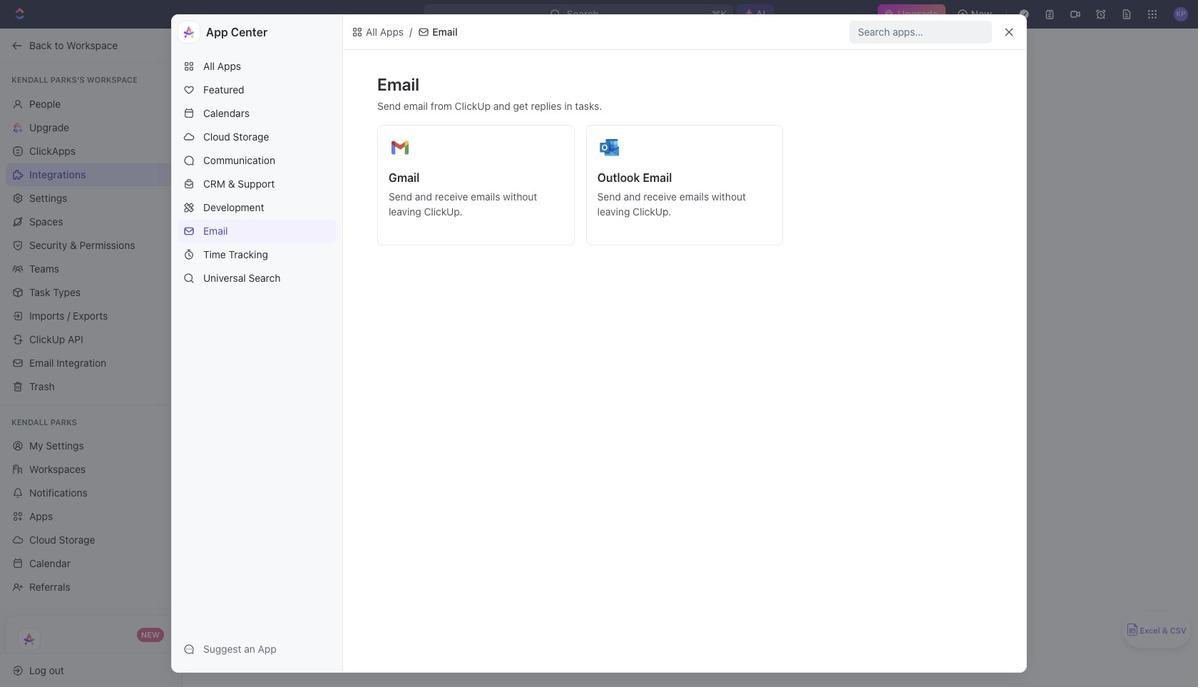 Task type: locate. For each thing, give the bounding box(es) containing it.
0 horizontal spatial all apps link
[[178, 55, 337, 78]]

cloud storage link down calendars link
[[178, 126, 337, 148]]

1 vertical spatial storage
[[59, 534, 95, 546]]

imports / exports
[[29, 309, 108, 321]]

cloud storage up communication
[[203, 131, 269, 143]]

2 horizontal spatial &
[[1163, 626, 1168, 635]]

2 vertical spatial apps
[[29, 510, 53, 522]]

cloud
[[203, 131, 230, 143], [29, 534, 56, 546]]

1 horizontal spatial clickup
[[455, 100, 491, 112]]

spaces
[[29, 215, 63, 227]]

app
[[206, 26, 228, 39], [258, 643, 277, 655]]

0 vertical spatial settings
[[29, 192, 67, 204]]

and down outlook
[[624, 190, 641, 203]]

support
[[238, 178, 275, 190]]

cloud up calendar
[[29, 534, 56, 546]]

and inside the outlook email send and receive emails without leaving clickup.
[[624, 190, 641, 203]]

0 horizontal spatial &
[[70, 239, 77, 251]]

receive
[[435, 190, 468, 203], [644, 190, 677, 203]]

search
[[249, 272, 281, 284]]

email
[[433, 26, 458, 38], [377, 74, 420, 94], [643, 171, 672, 184], [203, 225, 228, 237], [29, 356, 54, 368]]

crm & support link
[[178, 173, 337, 195]]

app right an on the bottom
[[258, 643, 277, 655]]

0 horizontal spatial without
[[503, 190, 537, 203]]

all
[[366, 26, 377, 38], [203, 60, 215, 72]]

0 horizontal spatial apps
[[29, 510, 53, 522]]

cloud storage up calendar
[[29, 534, 95, 546]]

development
[[203, 201, 264, 213]]

tasks.
[[575, 100, 602, 112]]

1 horizontal spatial all apps
[[366, 26, 404, 38]]

1 leaving from the left
[[389, 205, 421, 218]]

integrations
[[29, 168, 86, 180]]

email inside email integration "link"
[[29, 356, 54, 368]]

send inside email send email from clickup and get replies in tasks.
[[377, 100, 401, 112]]

send for email
[[377, 100, 401, 112]]

storage down calendars link
[[233, 131, 269, 143]]

& inside email dialog
[[228, 178, 235, 190]]

settings up spaces
[[29, 192, 67, 204]]

task types
[[29, 286, 81, 298]]

1 horizontal spatial dxxtk image
[[418, 26, 430, 38]]

exports
[[73, 309, 108, 321]]

1 vertical spatial &
[[70, 239, 77, 251]]

search...
[[567, 8, 608, 20]]

send left email
[[377, 100, 401, 112]]

send down outlook
[[598, 190, 621, 203]]

1 vertical spatial all apps
[[203, 60, 241, 72]]

1 horizontal spatial cloud storage link
[[178, 126, 337, 148]]

2 emails from the left
[[680, 190, 709, 203]]

all apps link
[[349, 24, 407, 41], [178, 55, 337, 78]]

send inside the outlook email send and receive emails without leaving clickup.
[[598, 190, 621, 203]]

2 vertical spatial &
[[1163, 626, 1168, 635]]

email dialog
[[171, 14, 1027, 673]]

1 vertical spatial all
[[203, 60, 215, 72]]

development link
[[178, 196, 337, 219]]

1 horizontal spatial /
[[410, 26, 413, 38]]

settings up workspaces
[[46, 439, 84, 452]]

email send email from clickup and get replies in tasks.
[[377, 74, 602, 112]]

2 leaving from the left
[[598, 205, 630, 218]]

2 clickup. from the left
[[633, 205, 672, 218]]

1 horizontal spatial and
[[493, 100, 511, 112]]

0 vertical spatial new
[[971, 8, 992, 20]]

send
[[377, 100, 401, 112], [389, 190, 412, 203], [598, 190, 621, 203]]

upgrade up clickapps
[[29, 121, 69, 133]]

clickup api
[[29, 333, 83, 345]]

leaving
[[389, 205, 421, 218], [598, 205, 630, 218]]

1 emails from the left
[[471, 190, 500, 203]]

0 horizontal spatial all apps
[[203, 60, 241, 72]]

1 horizontal spatial app
[[258, 643, 277, 655]]

2 dxxtk image from the left
[[418, 26, 430, 38]]

1 horizontal spatial leaving
[[598, 205, 630, 218]]

0 vertical spatial cloud
[[203, 131, 230, 143]]

1 vertical spatial new
[[141, 630, 160, 639]]

1 horizontal spatial emails
[[680, 190, 709, 203]]

0 horizontal spatial /
[[67, 309, 70, 321]]

1 horizontal spatial receive
[[644, 190, 677, 203]]

notifications link
[[6, 482, 176, 504]]

send down 'gmail'
[[389, 190, 412, 203]]

clickup right from
[[455, 100, 491, 112]]

email link
[[178, 220, 337, 243]]

in
[[564, 100, 573, 112]]

1 horizontal spatial &
[[228, 178, 235, 190]]

0 horizontal spatial clickup.
[[424, 205, 463, 218]]

new
[[971, 8, 992, 20], [141, 630, 160, 639]]

1 vertical spatial clickup
[[29, 333, 65, 345]]

0 vertical spatial app
[[206, 26, 228, 39]]

storage down apps link
[[59, 534, 95, 546]]

1 horizontal spatial storage
[[233, 131, 269, 143]]

back to workspace button
[[6, 34, 169, 57]]

clickup.
[[424, 205, 463, 218], [633, 205, 672, 218]]

1 receive from the left
[[435, 190, 468, 203]]

0 horizontal spatial emails
[[471, 190, 500, 203]]

0 horizontal spatial upgrade link
[[6, 116, 176, 139]]

& left csv
[[1163, 626, 1168, 635]]

0 horizontal spatial cloud storage link
[[6, 529, 176, 551]]

security
[[29, 239, 67, 251]]

1 vertical spatial app
[[258, 643, 277, 655]]

email inside email link
[[203, 225, 228, 237]]

upgrade link
[[878, 4, 946, 24], [6, 116, 176, 139]]

cloud down calendars at the top of the page
[[203, 131, 230, 143]]

0 horizontal spatial and
[[415, 190, 432, 203]]

0 vertical spatial clickup
[[455, 100, 491, 112]]

clickup
[[455, 100, 491, 112], [29, 333, 65, 345]]

new inside button
[[971, 8, 992, 20]]

teams
[[29, 262, 59, 274]]

trash link
[[6, 375, 176, 398]]

1 dxxtk image from the left
[[352, 26, 363, 38]]

0 horizontal spatial cloud
[[29, 534, 56, 546]]

clickup down imports
[[29, 333, 65, 345]]

1 horizontal spatial cloud
[[203, 131, 230, 143]]

outlook email send and receive emails without leaving clickup.
[[598, 171, 746, 218]]

1 vertical spatial /
[[67, 309, 70, 321]]

0 horizontal spatial app
[[206, 26, 228, 39]]

2 horizontal spatial and
[[624, 190, 641, 203]]

storage
[[233, 131, 269, 143], [59, 534, 95, 546]]

1 vertical spatial apps
[[217, 60, 241, 72]]

1 horizontal spatial new
[[971, 8, 992, 20]]

0 horizontal spatial receive
[[435, 190, 468, 203]]

log out button
[[6, 659, 170, 682]]

spaces link
[[6, 210, 176, 233]]

1 horizontal spatial all
[[366, 26, 377, 38]]

dxxtk image for email
[[418, 26, 430, 38]]

1 clickup. from the left
[[424, 205, 463, 218]]

calendar
[[29, 557, 71, 569]]

send inside gmail send and receive emails without leaving clickup.
[[389, 190, 412, 203]]

and down 'gmail'
[[415, 190, 432, 203]]

and inside email send email from clickup and get replies in tasks.
[[493, 100, 511, 112]]

communication
[[203, 154, 275, 166]]

0 horizontal spatial dxxtk image
[[352, 26, 363, 38]]

/ inside email dialog
[[410, 26, 413, 38]]

1 vertical spatial cloud storage
[[29, 534, 95, 546]]

upgrade link left the new button
[[878, 4, 946, 24]]

& right crm
[[228, 178, 235, 190]]

& right security
[[70, 239, 77, 251]]

suggest an app
[[203, 643, 277, 655]]

1 horizontal spatial cloud storage
[[203, 131, 269, 143]]

2 without from the left
[[712, 190, 746, 203]]

1 vertical spatial upgrade link
[[6, 116, 176, 139]]

leaving down outlook
[[598, 205, 630, 218]]

& for permissions
[[70, 239, 77, 251]]

without
[[503, 190, 537, 203], [712, 190, 746, 203]]

email
[[404, 100, 428, 112]]

clickup. inside the outlook email send and receive emails without leaving clickup.
[[633, 205, 672, 218]]

upgrade up search apps… field
[[898, 8, 939, 20]]

1 without from the left
[[503, 190, 537, 203]]

storage inside email dialog
[[233, 131, 269, 143]]

teams link
[[6, 257, 176, 280]]

referrals link
[[6, 576, 176, 599]]

cloud storage link
[[178, 126, 337, 148], [6, 529, 176, 551]]

calendars
[[203, 107, 250, 119]]

crm & support
[[203, 178, 275, 190]]

1 horizontal spatial clickup.
[[633, 205, 672, 218]]

0 horizontal spatial upgrade
[[29, 121, 69, 133]]

and left get
[[493, 100, 511, 112]]

app left center
[[206, 26, 228, 39]]

receive inside gmail send and receive emails without leaving clickup.
[[435, 190, 468, 203]]

replies
[[531, 100, 562, 112]]

2 receive from the left
[[644, 190, 677, 203]]

settings
[[29, 192, 67, 204], [46, 439, 84, 452]]

email inside the outlook email send and receive emails without leaving clickup.
[[643, 171, 672, 184]]

/
[[410, 26, 413, 38], [67, 309, 70, 321]]

& for support
[[228, 178, 235, 190]]

emails
[[471, 190, 500, 203], [680, 190, 709, 203]]

&
[[228, 178, 235, 190], [70, 239, 77, 251], [1163, 626, 1168, 635]]

dxxtk image inside all apps link
[[352, 26, 363, 38]]

out
[[49, 664, 64, 676]]

leaving down 'gmail'
[[389, 205, 421, 218]]

0 horizontal spatial leaving
[[389, 205, 421, 218]]

0 vertical spatial cloud storage
[[203, 131, 269, 143]]

cloud storage
[[203, 131, 269, 143], [29, 534, 95, 546]]

suggest an app button
[[178, 638, 337, 661]]

dxxtk image
[[352, 26, 363, 38], [418, 26, 430, 38]]

1 horizontal spatial upgrade
[[898, 8, 939, 20]]

and
[[493, 100, 511, 112], [415, 190, 432, 203], [624, 190, 641, 203]]

0 vertical spatial &
[[228, 178, 235, 190]]

email inside email send email from clickup and get replies in tasks.
[[377, 74, 420, 94]]

cloud storage link up "calendar" link
[[6, 529, 176, 551]]

0 horizontal spatial cloud storage
[[29, 534, 95, 546]]

1 horizontal spatial without
[[712, 190, 746, 203]]

2 horizontal spatial apps
[[380, 26, 404, 38]]

upgrade link up clickapps link
[[6, 116, 176, 139]]

0 horizontal spatial clickup
[[29, 333, 65, 345]]

1 horizontal spatial all apps link
[[349, 24, 407, 41]]

people
[[29, 97, 61, 110]]

0 vertical spatial /
[[410, 26, 413, 38]]

0 vertical spatial apps
[[380, 26, 404, 38]]

leaving inside the outlook email send and receive emails without leaving clickup.
[[598, 205, 630, 218]]

1 vertical spatial cloud
[[29, 534, 56, 546]]

crm
[[203, 178, 225, 190]]

clickup api link
[[6, 328, 176, 351]]

suggest
[[203, 643, 241, 655]]

0 vertical spatial all apps
[[366, 26, 404, 38]]

cloud inside email dialog
[[203, 131, 230, 143]]

1 horizontal spatial upgrade link
[[878, 4, 946, 24]]

to
[[55, 39, 64, 51]]

imports
[[29, 309, 65, 321]]

0 vertical spatial storage
[[233, 131, 269, 143]]

email integration
[[29, 356, 106, 368]]



Task type: vqa. For each thing, say whether or not it's contained in the screenshot.
leftmost Custom
no



Task type: describe. For each thing, give the bounding box(es) containing it.
app center
[[206, 26, 268, 39]]

send for gmail
[[389, 190, 412, 203]]

center
[[231, 26, 268, 39]]

dxxtk image for all apps
[[352, 26, 363, 38]]

clickapps link
[[6, 139, 176, 162]]

back to workspace
[[29, 39, 118, 51]]

0 horizontal spatial new
[[141, 630, 160, 639]]

emails inside gmail send and receive emails without leaving clickup.
[[471, 190, 500, 203]]

1 vertical spatial settings
[[46, 439, 84, 452]]

integration
[[57, 356, 106, 368]]

& for csv
[[1163, 626, 1168, 635]]

1 vertical spatial cloud storage link
[[6, 529, 176, 551]]

apps link
[[6, 505, 176, 528]]

permissions
[[80, 239, 135, 251]]

settings link
[[6, 187, 176, 209]]

task types link
[[6, 281, 176, 304]]

workspaces link
[[6, 458, 176, 481]]

featured link
[[178, 78, 337, 101]]

1 vertical spatial upgrade
[[29, 121, 69, 133]]

0 vertical spatial upgrade
[[898, 8, 939, 20]]

time tracking link
[[178, 243, 337, 266]]

0 horizontal spatial all
[[203, 60, 215, 72]]

my settings
[[29, 439, 84, 452]]

emails inside the outlook email send and receive emails without leaving clickup.
[[680, 190, 709, 203]]

workspaces
[[29, 463, 86, 475]]

excel
[[1140, 626, 1161, 635]]

new button
[[951, 3, 1001, 26]]

trash
[[29, 380, 55, 392]]

Search apps… field
[[858, 24, 987, 41]]

get
[[513, 100, 528, 112]]

universal search link
[[178, 267, 337, 290]]

clickapps
[[29, 144, 76, 157]]

cloud storage inside email dialog
[[203, 131, 269, 143]]

tracking
[[229, 248, 268, 260]]

security & permissions
[[29, 239, 135, 251]]

0 horizontal spatial storage
[[59, 534, 95, 546]]

without inside gmail send and receive emails without leaving clickup.
[[503, 190, 537, 203]]

calendar link
[[6, 552, 176, 575]]

calendars link
[[178, 102, 337, 125]]

time
[[203, 248, 226, 260]]

clickup inside email send email from clickup and get replies in tasks.
[[455, 100, 491, 112]]

universal search
[[203, 272, 281, 284]]

0 vertical spatial all apps link
[[349, 24, 407, 41]]

0 vertical spatial cloud storage link
[[178, 126, 337, 148]]

without inside the outlook email send and receive emails without leaving clickup.
[[712, 190, 746, 203]]

⌘k
[[712, 8, 728, 20]]

log
[[29, 664, 46, 676]]

excel & csv link
[[1124, 612, 1191, 648]]

app inside 'button'
[[258, 643, 277, 655]]

back
[[29, 39, 52, 51]]

gmail send and receive emails without leaving clickup.
[[389, 171, 537, 218]]

0 vertical spatial all
[[366, 26, 377, 38]]

1 vertical spatial all apps link
[[178, 55, 337, 78]]

an
[[244, 643, 255, 655]]

my settings link
[[6, 434, 176, 457]]

receive inside the outlook email send and receive emails without leaving clickup.
[[644, 190, 677, 203]]

1 horizontal spatial apps
[[217, 60, 241, 72]]

0 vertical spatial upgrade link
[[878, 4, 946, 24]]

communication link
[[178, 149, 337, 172]]

referrals
[[29, 581, 70, 593]]

and inside gmail send and receive emails without leaving clickup.
[[415, 190, 432, 203]]

notifications
[[29, 487, 88, 499]]

people link
[[6, 92, 176, 115]]

universal
[[203, 272, 246, 284]]

csv
[[1171, 626, 1187, 635]]

outlook
[[598, 171, 640, 184]]

leaving inside gmail send and receive emails without leaving clickup.
[[389, 205, 421, 218]]

featured
[[203, 83, 244, 96]]

email integration link
[[6, 351, 176, 374]]

api
[[68, 333, 83, 345]]

from
[[431, 100, 452, 112]]

types
[[53, 286, 81, 298]]

my
[[29, 439, 43, 452]]

imports / exports link
[[6, 304, 176, 327]]

log out
[[29, 664, 64, 676]]

clickup. inside gmail send and receive emails without leaving clickup.
[[424, 205, 463, 218]]

security & permissions link
[[6, 234, 176, 256]]

integrations link
[[6, 163, 176, 186]]

gmail
[[389, 171, 420, 184]]

task
[[29, 286, 50, 298]]

time tracking
[[203, 248, 268, 260]]

workspace
[[67, 39, 118, 51]]

excel & csv
[[1140, 626, 1187, 635]]



